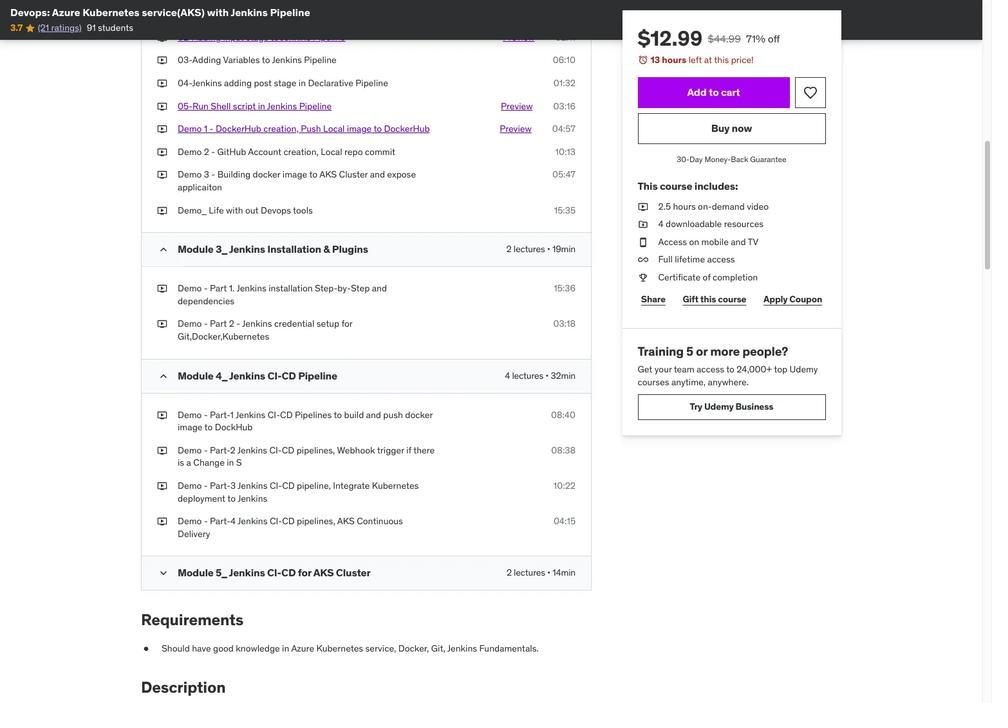 Task type: vqa. For each thing, say whether or not it's contained in the screenshot.
leftmost the DockerHub
yes



Task type: locate. For each thing, give the bounding box(es) containing it.
by-
[[338, 283, 351, 294]]

1 horizontal spatial dockerhub
[[384, 123, 430, 135]]

2 module from the top
[[178, 369, 214, 382]]

azure up ratings)
[[52, 6, 80, 19]]

to inside the demo 3 - building docker image to aks cluster and expose applicaiton
[[309, 169, 318, 181]]

demo inside demo - part-1 jenkins ci-cd pipelines to build and push docker image to dockhub
[[178, 409, 202, 421]]

2 vertical spatial 4
[[230, 516, 236, 527]]

2 up git,docker,kubernetes
[[229, 318, 234, 330]]

2 small image from the top
[[157, 567, 170, 580]]

15:36
[[554, 283, 576, 294]]

7 demo from the top
[[178, 445, 202, 456]]

1 dockerhub from the left
[[216, 123, 261, 135]]

0 vertical spatial aks
[[319, 169, 337, 181]]

0 horizontal spatial course
[[660, 180, 693, 193]]

0 horizontal spatial image
[[178, 422, 202, 433]]

in left s on the bottom left of the page
[[227, 457, 234, 469]]

in inside button
[[258, 100, 265, 112]]

3 demo from the top
[[178, 169, 202, 181]]

to right the deployment
[[227, 493, 236, 505]]

1 horizontal spatial udemy
[[790, 364, 818, 376]]

lectures for module 5_ jenkins ci-cd for aks cluster
[[514, 567, 545, 579]]

on
[[690, 236, 700, 248]]

this right at
[[715, 54, 729, 66]]

1 vertical spatial preview
[[501, 100, 533, 112]]

kubernetes inside demo - part-3 jenkins ci-cd pipeline, integrate kubernetes deployment to jenkins
[[372, 480, 419, 492]]

people?
[[743, 344, 789, 359]]

access on mobile and tv
[[659, 236, 759, 248]]

• left 14min on the right
[[547, 567, 551, 579]]

mobile
[[702, 236, 729, 248]]

apply coupon button
[[761, 287, 826, 313]]

creation, down demo 1 - dockerhub creation, push local image to dockerhub button
[[284, 146, 319, 158]]

1 horizontal spatial 3
[[230, 480, 236, 492]]

1 small image from the top
[[157, 244, 170, 256]]

1 vertical spatial adding
[[192, 54, 221, 66]]

pipeline inside button
[[299, 100, 332, 112]]

creation, up demo 2 - github account creation, local repo commit
[[264, 123, 299, 135]]

1 vertical spatial image
[[283, 169, 307, 181]]

module left 5_
[[178, 567, 214, 580]]

aks inside demo - part-4 jenkins ci-cd pipelines, aks continuous delivery
[[337, 516, 355, 527]]

day
[[690, 154, 703, 164]]

adding left variables
[[192, 54, 221, 66]]

cd down demo - part-1 jenkins ci-cd pipelines to build and push docker image to dockhub
[[282, 445, 294, 456]]

part-
[[210, 409, 230, 421], [210, 445, 230, 456], [210, 480, 230, 492], [210, 516, 230, 527]]

aks down demo 2 - github account creation, local repo commit
[[319, 169, 337, 181]]

lectures left the 32min
[[512, 370, 544, 382]]

demo inside demo - part 1. jenkins installation step-by-step and dependencies
[[178, 283, 202, 294]]

ci- inside demo - part-4 jenkins ci-cd pipelines, aks continuous delivery
[[270, 516, 282, 527]]

1 vertical spatial cluster
[[336, 567, 371, 580]]

part- inside demo - part-1 jenkins ci-cd pipelines to build and push docker image to dockhub
[[210, 409, 230, 421]]

and left push
[[366, 409, 381, 421]]

ci- for 1
[[268, 409, 280, 421]]

0 horizontal spatial kubernetes
[[82, 6, 140, 19]]

0 vertical spatial cluster
[[339, 169, 368, 181]]

add to cart button
[[638, 77, 790, 108]]

to down 02-adding input stage to jenkins pipeline 'button'
[[262, 54, 270, 66]]

1 vertical spatial 3
[[230, 480, 236, 492]]

0 vertical spatial small image
[[157, 244, 170, 256]]

• left the 32min
[[546, 370, 549, 382]]

• for module 5_ jenkins ci-cd for aks cluster
[[547, 567, 551, 579]]

2 demo from the top
[[178, 146, 202, 158]]

part- inside demo - part-3 jenkins ci-cd pipeline, integrate kubernetes deployment to jenkins
[[210, 480, 230, 492]]

script
[[233, 100, 256, 112]]

1 vertical spatial 4
[[505, 370, 510, 382]]

module left 4_
[[178, 369, 214, 382]]

and inside demo - part 1. jenkins installation step-by-step and dependencies
[[372, 283, 387, 294]]

1 vertical spatial udemy
[[705, 401, 734, 413]]

preview
[[503, 31, 535, 43], [501, 100, 533, 112], [500, 123, 532, 135]]

0 horizontal spatial udemy
[[705, 401, 734, 413]]

module 5_ jenkins ci-cd for aks cluster
[[178, 567, 371, 580]]

cd down demo - part-4 jenkins ci-cd pipelines, aks continuous delivery
[[281, 567, 296, 580]]

setup
[[317, 318, 339, 330]]

0 vertical spatial adding
[[192, 31, 221, 43]]

0 horizontal spatial 1
[[204, 123, 207, 135]]

creation, inside button
[[264, 123, 299, 135]]

with up input
[[207, 6, 229, 19]]

1 vertical spatial docker
[[405, 409, 433, 421]]

adding for 03-
[[192, 54, 221, 66]]

1 horizontal spatial 4
[[505, 370, 510, 382]]

part- up the deployment
[[210, 480, 230, 492]]

cd inside demo - part-4 jenkins ci-cd pipelines, aks continuous delivery
[[282, 516, 295, 527]]

2 vertical spatial module
[[178, 567, 214, 580]]

access
[[708, 254, 735, 266], [697, 364, 725, 376]]

kubernetes down the trigger
[[372, 480, 419, 492]]

2 vertical spatial image
[[178, 422, 202, 433]]

course up 2.5 at top right
[[660, 180, 693, 193]]

0 vertical spatial lectures
[[514, 244, 545, 255]]

demo for demo - part-4 jenkins ci-cd pipelines, aks continuous delivery
[[178, 516, 202, 527]]

adding for 02-
[[192, 31, 221, 43]]

cd down demo - part-3 jenkins ci-cd pipeline, integrate kubernetes deployment to jenkins
[[282, 516, 295, 527]]

part inside demo - part 1. jenkins installation step-by-step and dependencies
[[210, 283, 227, 294]]

(21 ratings)
[[38, 22, 82, 34]]

1 vertical spatial aks
[[337, 516, 355, 527]]

course down completion
[[718, 294, 747, 305]]

0 horizontal spatial 3
[[204, 169, 209, 181]]

part- up the "change"
[[210, 445, 230, 456]]

5 demo from the top
[[178, 318, 202, 330]]

part- for 2
[[210, 445, 230, 456]]

24,000+
[[737, 364, 772, 376]]

post
[[254, 77, 272, 89]]

creation,
[[264, 123, 299, 135], [284, 146, 319, 158]]

0 vertical spatial preview
[[503, 31, 535, 43]]

1 vertical spatial module
[[178, 369, 214, 382]]

small image up "requirements"
[[157, 567, 170, 580]]

ci- left "pipelines"
[[268, 409, 280, 421]]

demo inside demo - part-2 jenkins ci-cd pipelines, webhook trigger if there is a change in s
[[178, 445, 202, 456]]

0 vertical spatial docker
[[253, 169, 280, 181]]

xsmall image
[[157, 54, 167, 67], [157, 100, 167, 113], [157, 123, 167, 136], [157, 169, 167, 182], [638, 201, 648, 213], [157, 205, 167, 217], [638, 218, 648, 231], [638, 236, 648, 249], [638, 254, 648, 267], [157, 283, 167, 295], [157, 318, 167, 331], [157, 409, 167, 422], [157, 480, 167, 493]]

deployment
[[178, 493, 225, 505]]

jenkins inside button
[[267, 100, 297, 112]]

1 horizontal spatial course
[[718, 294, 747, 305]]

0 vertical spatial image
[[347, 123, 372, 135]]

demo inside demo - part 2 - jenkins credential setup for git,docker,kubernetes
[[178, 318, 202, 330]]

0 vertical spatial for
[[342, 318, 353, 330]]

2.5
[[659, 201, 671, 212]]

local right the push
[[323, 123, 345, 135]]

with left out
[[226, 205, 243, 216]]

8 demo from the top
[[178, 480, 202, 492]]

demo inside the demo 3 - building docker image to aks cluster and expose applicaiton
[[178, 169, 202, 181]]

pipelines, down demo - part-1 jenkins ci-cd pipelines to build and push docker image to dockhub
[[297, 445, 335, 456]]

jenkins inside demo - part-2 jenkins ci-cd pipelines, webhook trigger if there is a change in s
[[237, 445, 267, 456]]

demo for demo - part 2 - jenkins credential setup for git,docker,kubernetes
[[178, 318, 202, 330]]

small image for module 5_ jenkins ci-cd for aks cluster
[[157, 567, 170, 580]]

dockerhub up the commit
[[384, 123, 430, 135]]

2 part- from the top
[[210, 445, 230, 456]]

local left repo
[[321, 146, 342, 158]]

input
[[223, 31, 244, 43]]

0 vertical spatial kubernetes
[[82, 6, 140, 19]]

image inside demo - part-1 jenkins ci-cd pipelines to build and push docker image to dockhub
[[178, 422, 202, 433]]

part- inside demo - part-2 jenkins ci-cd pipelines, webhook trigger if there is a change in s
[[210, 445, 230, 456]]

4 for 4 lectures • 32min
[[505, 370, 510, 382]]

ci- down demo - part-1 jenkins ci-cd pipelines to build and push docker image to dockhub
[[269, 445, 282, 456]]

access inside training 5 or more people? get your team access to 24,000+ top udemy courses anytime, anywhere.
[[697, 364, 725, 376]]

devops
[[261, 205, 291, 216]]

1 demo from the top
[[178, 123, 202, 135]]

share button
[[638, 287, 669, 313]]

1 vertical spatial access
[[697, 364, 725, 376]]

1 adding from the top
[[192, 31, 221, 43]]

tv
[[748, 236, 759, 248]]

2 horizontal spatial 4
[[659, 218, 664, 230]]

4 lectures • 32min
[[505, 370, 576, 382]]

1 part from the top
[[210, 283, 227, 294]]

cd left pipeline,
[[282, 480, 295, 492]]

0 vertical spatial with
[[207, 6, 229, 19]]

1 vertical spatial kubernetes
[[372, 480, 419, 492]]

ci- down demo - part-3 jenkins ci-cd pipeline, integrate kubernetes deployment to jenkins
[[270, 516, 282, 527]]

6 demo from the top
[[178, 409, 202, 421]]

1 vertical spatial stage
[[274, 77, 296, 89]]

2 left github
[[204, 146, 209, 158]]

cluster down repo
[[339, 169, 368, 181]]

1 inside demo 1 - dockerhub creation, push local image to dockerhub button
[[204, 123, 207, 135]]

demo
[[178, 123, 202, 135], [178, 146, 202, 158], [178, 169, 202, 181], [178, 283, 202, 294], [178, 318, 202, 330], [178, 409, 202, 421], [178, 445, 202, 456], [178, 480, 202, 492], [178, 516, 202, 527]]

buy now
[[712, 122, 753, 135]]

1 up dockhub
[[230, 409, 234, 421]]

gift
[[683, 294, 699, 305]]

demo for demo 3 - building docker image to aks cluster and expose applicaiton
[[178, 169, 202, 181]]

01:32
[[554, 77, 576, 89]]

small image left 3_
[[157, 244, 170, 256]]

0 horizontal spatial for
[[298, 567, 311, 580]]

udemy
[[790, 364, 818, 376], [705, 401, 734, 413]]

demo for demo - part-3 jenkins ci-cd pipeline, integrate kubernetes deployment to jenkins
[[178, 480, 202, 492]]

to up anywhere.
[[727, 364, 735, 376]]

local inside button
[[323, 123, 345, 135]]

ci- inside demo - part-2 jenkins ci-cd pipelines, webhook trigger if there is a change in s
[[269, 445, 282, 456]]

0 vertical spatial creation,
[[264, 123, 299, 135]]

aks left continuous
[[337, 516, 355, 527]]

access down mobile
[[708, 254, 735, 266]]

top
[[774, 364, 788, 376]]

demo 3 - building docker image to aks cluster and expose applicaiton
[[178, 169, 416, 193]]

for inside demo - part 2 - jenkins credential setup for git,docker,kubernetes
[[342, 318, 353, 330]]

ci- left pipeline,
[[270, 480, 282, 492]]

2 left 19min
[[506, 244, 512, 255]]

2
[[204, 146, 209, 158], [506, 244, 512, 255], [229, 318, 234, 330], [230, 445, 236, 456], [507, 567, 512, 579]]

pipeline
[[270, 6, 310, 19], [313, 31, 345, 43], [304, 54, 337, 66], [356, 77, 388, 89], [299, 100, 332, 112], [298, 369, 337, 382]]

demo 1 - dockerhub creation, push local image to dockerhub
[[178, 123, 430, 135]]

part left the 1.
[[210, 283, 227, 294]]

part
[[210, 283, 227, 294], [210, 318, 227, 330]]

2 left 14min on the right
[[507, 567, 512, 579]]

9 demo from the top
[[178, 516, 202, 527]]

1 vertical spatial small image
[[157, 567, 170, 580]]

4 part- from the top
[[210, 516, 230, 527]]

on-
[[698, 201, 712, 212]]

stage up '03-adding variables to jenkins pipeline'
[[246, 31, 269, 43]]

1 vertical spatial creation,
[[284, 146, 319, 158]]

0 horizontal spatial azure
[[52, 6, 80, 19]]

1 vertical spatial azure
[[291, 643, 314, 655]]

hours right 13
[[662, 54, 687, 66]]

2 horizontal spatial kubernetes
[[372, 480, 419, 492]]

part- for 4
[[210, 516, 230, 527]]

demo inside button
[[178, 123, 202, 135]]

0 vertical spatial 3
[[204, 169, 209, 181]]

demo for demo - part 1. jenkins installation step-by-step and dependencies
[[178, 283, 202, 294]]

ci- down demo - part-4 jenkins ci-cd pipelines, aks continuous delivery
[[267, 567, 281, 580]]

and right step
[[372, 283, 387, 294]]

adding down stages
[[192, 31, 221, 43]]

and
[[370, 169, 385, 181], [731, 236, 746, 248], [372, 283, 387, 294], [366, 409, 381, 421]]

1 horizontal spatial for
[[342, 318, 353, 330]]

azure right knowledge
[[291, 643, 314, 655]]

4 demo from the top
[[178, 283, 202, 294]]

1 vertical spatial pipelines,
[[297, 516, 335, 527]]

gift this course link
[[680, 287, 750, 313]]

2 vertical spatial lectures
[[514, 567, 545, 579]]

stage right post
[[274, 77, 296, 89]]

1 inside demo - part-1 jenkins ci-cd pipelines to build and push docker image to dockhub
[[230, 409, 234, 421]]

pipeline
[[262, 9, 294, 20]]

2 vertical spatial •
[[547, 567, 551, 579]]

image inside demo 1 - dockerhub creation, push local image to dockerhub button
[[347, 123, 372, 135]]

0 vertical spatial pipelines,
[[297, 445, 335, 456]]

jenkins inside demo - part-1 jenkins ci-cd pipelines to build and push docker image to dockhub
[[236, 409, 266, 421]]

0 vertical spatial part
[[210, 283, 227, 294]]

to down pipeline on the top left of the page
[[271, 31, 279, 43]]

in right 'script'
[[258, 100, 265, 112]]

with
[[207, 6, 229, 19], [226, 205, 243, 216]]

at
[[705, 54, 713, 66]]

pipelines, for webhook
[[297, 445, 335, 456]]

guarantee
[[751, 154, 787, 164]]

to
[[271, 31, 279, 43], [262, 54, 270, 66], [709, 86, 719, 99], [374, 123, 382, 135], [309, 169, 318, 181], [727, 364, 735, 376], [334, 409, 342, 421], [204, 422, 213, 433], [227, 493, 236, 505]]

cd
[[282, 369, 296, 382], [280, 409, 293, 421], [282, 445, 294, 456], [282, 480, 295, 492], [282, 516, 295, 527], [281, 567, 296, 580]]

part inside demo - part 2 - jenkins credential setup for git,docker,kubernetes
[[210, 318, 227, 330]]

local for image
[[323, 123, 345, 135]]

0 vertical spatial stage
[[246, 31, 269, 43]]

udemy inside training 5 or more people? get your team access to 24,000+ top udemy courses anytime, anywhere.
[[790, 364, 818, 376]]

1 part- from the top
[[210, 409, 230, 421]]

small image
[[157, 370, 170, 383]]

2 down dockhub
[[230, 445, 236, 456]]

cd up "pipelines"
[[282, 369, 296, 382]]

downloadable
[[666, 218, 722, 230]]

1 vertical spatial 1
[[230, 409, 234, 421]]

part- inside demo - part-4 jenkins ci-cd pipelines, aks continuous delivery
[[210, 516, 230, 527]]

lectures left 14min on the right
[[514, 567, 545, 579]]

to inside demo - part-3 jenkins ci-cd pipeline, integrate kubernetes deployment to jenkins
[[227, 493, 236, 505]]

2 lectures • 14min
[[507, 567, 576, 579]]

2 vertical spatial kubernetes
[[316, 643, 363, 655]]

access down "or" at the right of the page
[[697, 364, 725, 376]]

3 part- from the top
[[210, 480, 230, 492]]

apply
[[764, 294, 788, 305]]

service(aks)
[[142, 6, 205, 19]]

71%
[[747, 32, 766, 45]]

module for module 4_ jenkins ci-cd pipeline
[[178, 369, 214, 382]]

now
[[732, 122, 753, 135]]

ci- down demo - part 2 - jenkins credential setup for git,docker,kubernetes
[[267, 369, 282, 382]]

cluster down continuous
[[336, 567, 371, 580]]

to left cart at the right top of the page
[[709, 86, 719, 99]]

• left 19min
[[547, 244, 550, 255]]

adding inside 02-adding input stage to jenkins pipeline 'button'
[[192, 31, 221, 43]]

cd for to
[[280, 409, 293, 421]]

preview left 03:16
[[501, 100, 533, 112]]

0 vertical spatial udemy
[[790, 364, 818, 376]]

1 vertical spatial •
[[546, 370, 549, 382]]

0 horizontal spatial 4
[[230, 516, 236, 527]]

part up git,docker,kubernetes
[[210, 318, 227, 330]]

devops: azure kubernetes service(aks) with jenkins pipeline
[[10, 6, 310, 19]]

try udemy business
[[690, 401, 774, 413]]

- inside demo - part-3 jenkins ci-cd pipeline, integrate kubernetes deployment to jenkins
[[204, 480, 208, 492]]

0 horizontal spatial dockerhub
[[216, 123, 261, 135]]

05-
[[178, 100, 193, 112]]

1 horizontal spatial azure
[[291, 643, 314, 655]]

04-jenkins adding post stage in declarative pipeline
[[178, 77, 388, 89]]

1 horizontal spatial image
[[283, 169, 307, 181]]

hours for 2.5
[[674, 201, 696, 212]]

preview left 02:11
[[503, 31, 535, 43]]

module
[[178, 243, 214, 256], [178, 369, 214, 382], [178, 567, 214, 580]]

1 vertical spatial local
[[321, 146, 342, 158]]

aks down demo - part-4 jenkins ci-cd pipelines, aks continuous delivery
[[313, 567, 334, 580]]

0 vertical spatial 4
[[659, 218, 664, 230]]

0 horizontal spatial docker
[[253, 169, 280, 181]]

demo 2 - github account creation, local repo commit
[[178, 146, 395, 158]]

demo inside demo - part-4 jenkins ci-cd pipelines, aks continuous delivery
[[178, 516, 202, 527]]

dockerhub down 'script'
[[216, 123, 261, 135]]

preview for 04:57
[[500, 123, 532, 135]]

0 vertical spatial 1
[[204, 123, 207, 135]]

lectures left 19min
[[514, 244, 545, 255]]

demo inside demo - part-3 jenkins ci-cd pipeline, integrate kubernetes deployment to jenkins
[[178, 480, 202, 492]]

ci- inside demo - part-3 jenkins ci-cd pipeline, integrate kubernetes deployment to jenkins
[[270, 480, 282, 492]]

1 vertical spatial hours
[[674, 201, 696, 212]]

0 vertical spatial this
[[715, 54, 729, 66]]

2 lectures • 19min
[[506, 244, 576, 255]]

part- up delivery
[[210, 516, 230, 527]]

module for module 5_ jenkins ci-cd for aks cluster
[[178, 567, 214, 580]]

image up repo
[[347, 123, 372, 135]]

this right the gift
[[701, 294, 717, 305]]

2 adding from the top
[[192, 54, 221, 66]]

udemy right top
[[790, 364, 818, 376]]

pipeline inside 'button'
[[313, 31, 345, 43]]

ci- for 3
[[270, 480, 282, 492]]

kubernetes up '91 students'
[[82, 6, 140, 19]]

cluster
[[339, 169, 368, 181], [336, 567, 371, 580]]

alarm image
[[638, 55, 648, 65]]

pipeline,
[[297, 480, 331, 492]]

cd inside demo - part-3 jenkins ci-cd pipeline, integrate kubernetes deployment to jenkins
[[282, 480, 295, 492]]

0 vertical spatial •
[[547, 244, 550, 255]]

cd inside demo - part-2 jenkins ci-cd pipelines, webhook trigger if there is a change in s
[[282, 445, 294, 456]]

demo for demo - part-2 jenkins ci-cd pipelines, webhook trigger if there is a change in s
[[178, 445, 202, 456]]

1 horizontal spatial kubernetes
[[316, 643, 363, 655]]

3_
[[216, 243, 227, 256]]

module left 3_
[[178, 243, 214, 256]]

demo - part 2 - jenkins credential setup for git,docker,kubernetes
[[178, 318, 353, 343]]

02-adding input stage to jenkins pipeline button
[[178, 31, 345, 44]]

add to cart
[[688, 86, 741, 99]]

docker down account
[[253, 169, 280, 181]]

1 horizontal spatial 1
[[230, 409, 234, 421]]

1 vertical spatial part
[[210, 318, 227, 330]]

local for repo
[[321, 146, 342, 158]]

kubernetes left service,
[[316, 643, 363, 655]]

0 vertical spatial module
[[178, 243, 214, 256]]

docker right push
[[405, 409, 433, 421]]

preview left 04:57
[[500, 123, 532, 135]]

4 downloadable resources
[[659, 218, 764, 230]]

to down demo 2 - github account creation, local repo commit
[[309, 169, 318, 181]]

pipelines, down demo - part-3 jenkins ci-cd pipeline, integrate kubernetes deployment to jenkins
[[297, 516, 335, 527]]

lectures for module 4_ jenkins ci-cd pipeline
[[512, 370, 544, 382]]

1 down the run
[[204, 123, 207, 135]]

cd inside demo - part-1 jenkins ci-cd pipelines to build and push docker image to dockhub
[[280, 409, 293, 421]]

2 part from the top
[[210, 318, 227, 330]]

image up a
[[178, 422, 202, 433]]

- inside demo - part-2 jenkins ci-cd pipelines, webhook trigger if there is a change in s
[[204, 445, 208, 456]]

xsmall image
[[157, 9, 167, 21], [157, 31, 167, 44], [157, 77, 167, 90], [157, 146, 167, 159], [638, 272, 648, 284], [157, 445, 167, 457], [157, 516, 167, 528], [141, 643, 151, 656]]

add to wishlist image
[[803, 85, 818, 100]]

ci- for 2
[[269, 445, 282, 456]]

05-run shell script in jenkins pipeline button
[[178, 100, 332, 113]]

part- up dockhub
[[210, 409, 230, 421]]

pipelines, inside demo - part-4 jenkins ci-cd pipelines, aks continuous delivery
[[297, 516, 335, 527]]

1 horizontal spatial stage
[[274, 77, 296, 89]]

30-
[[677, 154, 690, 164]]

and inside the demo 3 - building docker image to aks cluster and expose applicaiton
[[370, 169, 385, 181]]

this
[[715, 54, 729, 66], [701, 294, 717, 305]]

2 vertical spatial preview
[[500, 123, 532, 135]]

for right setup at the left
[[342, 318, 353, 330]]

1 module from the top
[[178, 243, 214, 256]]

0 horizontal spatial stage
[[246, 31, 269, 43]]

docker inside the demo 3 - building docker image to aks cluster and expose applicaiton
[[253, 169, 280, 181]]

webhook
[[337, 445, 375, 456]]

pipelines, inside demo - part-2 jenkins ci-cd pipelines, webhook trigger if there is a change in s
[[297, 445, 335, 456]]

- inside demo - part-1 jenkins ci-cd pipelines to build and push docker image to dockhub
[[204, 409, 208, 421]]

module 4_ jenkins ci-cd pipeline
[[178, 369, 337, 382]]

1 vertical spatial lectures
[[512, 370, 544, 382]]

image inside the demo 3 - building docker image to aks cluster and expose applicaiton
[[283, 169, 307, 181]]

small image
[[157, 244, 170, 256], [157, 567, 170, 580]]

hours right 2.5 at top right
[[674, 201, 696, 212]]

for
[[342, 318, 353, 330], [298, 567, 311, 580]]

3 module from the top
[[178, 567, 214, 580]]

try udemy business link
[[638, 394, 826, 420]]

add
[[688, 86, 707, 99]]

2 horizontal spatial image
[[347, 123, 372, 135]]

ci- inside demo - part-1 jenkins ci-cd pipelines to build and push docker image to dockhub
[[268, 409, 280, 421]]

0 vertical spatial local
[[323, 123, 345, 135]]

05:47
[[552, 169, 576, 181]]

0 vertical spatial hours
[[662, 54, 687, 66]]

for down demo - part-4 jenkins ci-cd pipelines, aks continuous delivery
[[298, 567, 311, 580]]

image down demo 2 - github account creation, local repo commit
[[283, 169, 307, 181]]

and down the commit
[[370, 169, 385, 181]]

1 horizontal spatial docker
[[405, 409, 433, 421]]

udemy right try
[[705, 401, 734, 413]]

your
[[655, 364, 672, 376]]

cd left "pipelines"
[[280, 409, 293, 421]]

training 5 or more people? get your team access to 24,000+ top udemy courses anytime, anywhere.
[[638, 344, 818, 388]]



Task type: describe. For each thing, give the bounding box(es) containing it.
4_
[[216, 369, 227, 382]]

30-day money-back guarantee
[[677, 154, 787, 164]]

there
[[413, 445, 435, 456]]

pipelines, for aks
[[297, 516, 335, 527]]

fundamentals.
[[479, 643, 539, 655]]

pipelines
[[295, 409, 332, 421]]

continuous
[[357, 516, 403, 527]]

2 vertical spatial aks
[[313, 567, 334, 580]]

3 inside the demo 3 - building docker image to aks cluster and expose applicaiton
[[204, 169, 209, 181]]

demo_
[[178, 205, 207, 216]]

5
[[687, 344, 694, 359]]

• for module 4_ jenkins ci-cd pipeline
[[546, 370, 549, 382]]

resources
[[724, 218, 764, 230]]

cd for aks
[[282, 516, 295, 527]]

off
[[768, 32, 780, 45]]

anytime,
[[672, 377, 706, 388]]

training
[[638, 344, 684, 359]]

08:38
[[551, 445, 576, 456]]

trigger
[[377, 445, 404, 456]]

small image for module 3_ jenkins installation & plugins
[[157, 244, 170, 256]]

1 vertical spatial with
[[226, 205, 243, 216]]

1.
[[229, 283, 235, 294]]

tools
[[293, 205, 313, 216]]

anywhere.
[[708, 377, 749, 388]]

2.5 hours on-demand video
[[659, 201, 769, 212]]

to inside 'button'
[[271, 31, 279, 43]]

02-
[[178, 31, 192, 43]]

share
[[642, 294, 666, 305]]

ratings)
[[51, 22, 82, 34]]

cart
[[721, 86, 741, 99]]

0 vertical spatial course
[[660, 180, 693, 193]]

preview for 02:11
[[503, 31, 535, 43]]

certificate of completion
[[659, 272, 758, 283]]

2 dockerhub from the left
[[384, 123, 430, 135]]

to up the commit
[[374, 123, 382, 135]]

module for module 3_ jenkins installation & plugins
[[178, 243, 214, 256]]

to left build at the bottom
[[334, 409, 342, 421]]

• for module 3_ jenkins installation & plugins
[[547, 244, 550, 255]]

1 vertical spatial this
[[701, 294, 717, 305]]

apply coupon
[[764, 294, 823, 305]]

3.7
[[10, 22, 23, 34]]

requirements
[[141, 611, 243, 631]]

preview for 03:16
[[501, 100, 533, 112]]

in inside demo - part-2 jenkins ci-cd pipelines, webhook trigger if there is a change in s
[[227, 457, 234, 469]]

shell
[[211, 100, 231, 112]]

jenkins inside demo - part 1. jenkins installation step-by-step and dependencies
[[237, 283, 266, 294]]

part for 2
[[210, 318, 227, 330]]

installation
[[267, 243, 321, 256]]

get
[[638, 364, 653, 376]]

out
[[245, 205, 259, 216]]

hours for 13
[[662, 54, 687, 66]]

demo for demo - part-1 jenkins ci-cd pipelines to build and push docker image to dockhub
[[178, 409, 202, 421]]

02-adding input stage to jenkins pipeline
[[178, 31, 345, 43]]

demand
[[712, 201, 745, 212]]

variables
[[223, 54, 260, 66]]

in right stages
[[221, 9, 228, 20]]

docker inside demo - part-1 jenkins ci-cd pipelines to build and push docker image to dockhub
[[405, 409, 433, 421]]

$44.99
[[708, 32, 741, 45]]

should have good knowledge in azure kubernetes service, docker, git, jenkins fundamentals.
[[162, 643, 539, 655]]

github
[[217, 146, 246, 158]]

- inside demo - part-4 jenkins ci-cd pipelines, aks continuous delivery
[[204, 516, 208, 527]]

delivery
[[178, 528, 210, 540]]

demo - part-3 jenkins ci-cd pipeline, integrate kubernetes deployment to jenkins
[[178, 480, 419, 505]]

13
[[651, 54, 660, 66]]

(21
[[38, 22, 49, 34]]

to left dockhub
[[204, 422, 213, 433]]

adding
[[224, 77, 252, 89]]

step
[[351, 283, 370, 294]]

jenkins inside 'button'
[[281, 31, 311, 43]]

cd for integrate
[[282, 480, 295, 492]]

01-stages in jenkins pipeline
[[178, 9, 294, 20]]

demo for demo 2 - github account creation, local repo commit
[[178, 146, 202, 158]]

description
[[141, 678, 226, 698]]

stage inside 'button'
[[246, 31, 269, 43]]

to inside training 5 or more people? get your team access to 24,000+ top udemy courses anytime, anywhere.
[[727, 364, 735, 376]]

3 inside demo - part-3 jenkins ci-cd pipeline, integrate kubernetes deployment to jenkins
[[230, 480, 236, 492]]

push
[[383, 409, 403, 421]]

4 for 4 downloadable resources
[[659, 218, 664, 230]]

- inside demo - part 1. jenkins installation step-by-step and dependencies
[[204, 283, 208, 294]]

in right knowledge
[[282, 643, 289, 655]]

jenkins inside demo - part-4 jenkins ci-cd pipelines, aks continuous delivery
[[238, 516, 268, 527]]

and inside demo - part-1 jenkins ci-cd pipelines to build and push docker image to dockhub
[[366, 409, 381, 421]]

05-run shell script in jenkins pipeline
[[178, 100, 332, 112]]

applicaiton
[[178, 182, 222, 193]]

demo - part-1 jenkins ci-cd pipelines to build and push docker image to dockhub
[[178, 409, 433, 433]]

13 hours left at this price!
[[651, 54, 754, 66]]

0 vertical spatial azure
[[52, 6, 80, 19]]

- inside the demo 3 - building docker image to aks cluster and expose applicaiton
[[211, 169, 215, 181]]

left
[[689, 54, 702, 66]]

$12.99 $44.99 71% off
[[638, 25, 780, 52]]

lectures for module 3_ jenkins installation & plugins
[[514, 244, 545, 255]]

demo_ life with out devops tools
[[178, 205, 313, 216]]

build
[[344, 409, 364, 421]]

devops:
[[10, 6, 50, 19]]

cd for webhook
[[282, 445, 294, 456]]

part for 1.
[[210, 283, 227, 294]]

08:40
[[551, 409, 576, 421]]

courses
[[638, 377, 670, 388]]

account
[[248, 146, 281, 158]]

part- for 3
[[210, 480, 230, 492]]

part- for 1
[[210, 409, 230, 421]]

- inside demo 1 - dockerhub creation, push local image to dockerhub button
[[210, 123, 213, 135]]

docker,
[[398, 643, 429, 655]]

coupon
[[790, 294, 823, 305]]

dependencies
[[178, 295, 235, 307]]

2 inside demo - part-2 jenkins ci-cd pipelines, webhook trigger if there is a change in s
[[230, 445, 236, 456]]

more
[[711, 344, 740, 359]]

git,docker,kubernetes
[[178, 331, 269, 343]]

15:35
[[554, 205, 576, 216]]

06:10
[[553, 54, 576, 66]]

should
[[162, 643, 190, 655]]

in left declarative
[[299, 77, 306, 89]]

have
[[192, 643, 211, 655]]

$12.99
[[638, 25, 703, 52]]

demo - part-4 jenkins ci-cd pipelines, aks continuous delivery
[[178, 516, 403, 540]]

14min
[[553, 567, 576, 579]]

if
[[406, 445, 411, 456]]

cluster inside the demo 3 - building docker image to aks cluster and expose applicaiton
[[339, 169, 368, 181]]

video
[[747, 201, 769, 212]]

4 inside demo - part-4 jenkins ci-cd pipelines, aks continuous delivery
[[230, 516, 236, 527]]

ci- for 4
[[270, 516, 282, 527]]

demo - part-2 jenkins ci-cd pipelines, webhook trigger if there is a change in s
[[178, 445, 435, 469]]

1 vertical spatial for
[[298, 567, 311, 580]]

full
[[659, 254, 673, 266]]

demo - part 1. jenkins installation step-by-step and dependencies
[[178, 283, 387, 307]]

completion
[[713, 272, 758, 283]]

demo for demo 1 - dockerhub creation, push local image to dockerhub
[[178, 123, 202, 135]]

declarative
[[308, 77, 353, 89]]

aks inside the demo 3 - building docker image to aks cluster and expose applicaiton
[[319, 169, 337, 181]]

1 vertical spatial course
[[718, 294, 747, 305]]

and left tv
[[731, 236, 746, 248]]

jenkins inside demo - part 2 - jenkins credential setup for git,docker,kubernetes
[[242, 318, 272, 330]]

2 inside demo - part 2 - jenkins credential setup for git,docker,kubernetes
[[229, 318, 234, 330]]

0 vertical spatial access
[[708, 254, 735, 266]]

stages
[[191, 9, 219, 20]]



